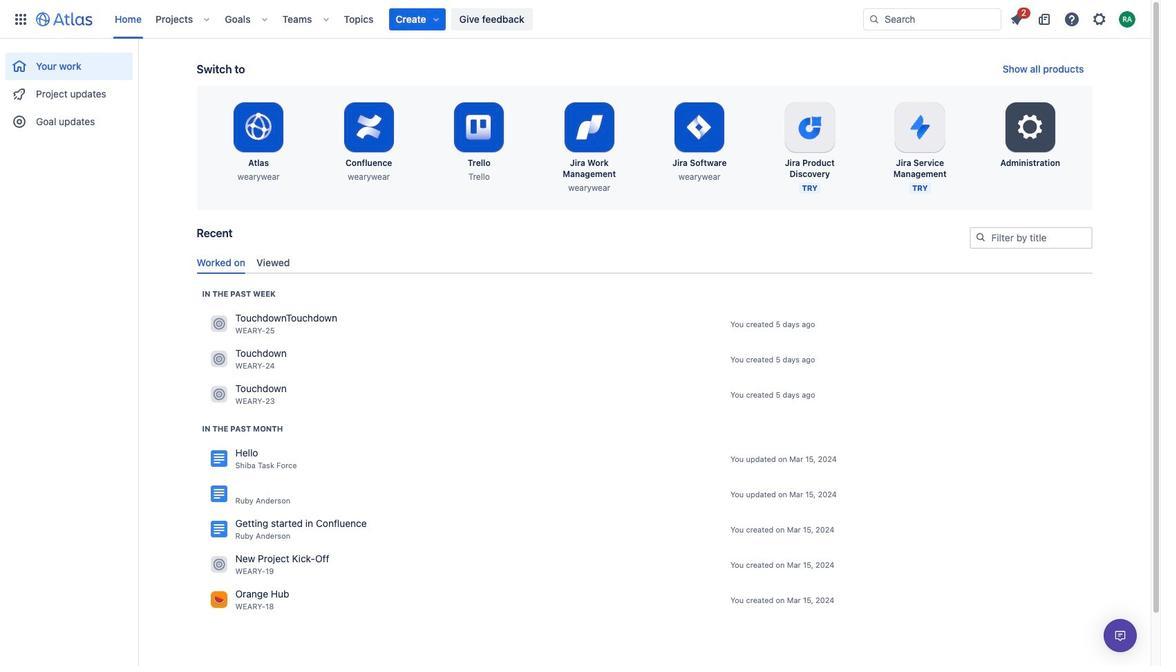 Task type: locate. For each thing, give the bounding box(es) containing it.
confluence image down confluence icon
[[211, 521, 227, 538]]

group
[[6, 39, 133, 140]]

1 heading from the top
[[202, 288, 276, 299]]

2 vertical spatial townsquare image
[[211, 592, 227, 608]]

2 townsquare image from the top
[[211, 351, 227, 367]]

0 vertical spatial settings image
[[1092, 11, 1109, 27]]

townsquare image
[[211, 316, 227, 332], [211, 351, 227, 367], [211, 592, 227, 608]]

tab list
[[191, 251, 1099, 274]]

confluence image up confluence icon
[[211, 450, 227, 467]]

townsquare image
[[211, 386, 227, 403], [211, 556, 227, 573]]

1 vertical spatial townsquare image
[[211, 351, 227, 367]]

0 vertical spatial confluence image
[[211, 450, 227, 467]]

0 vertical spatial heading
[[202, 288, 276, 299]]

banner
[[0, 0, 1152, 39]]

1 vertical spatial townsquare image
[[211, 556, 227, 573]]

None search field
[[864, 8, 1002, 30]]

1 townsquare image from the top
[[211, 316, 227, 332]]

confluence image
[[211, 450, 227, 467], [211, 521, 227, 538]]

2 heading from the top
[[202, 423, 283, 434]]

heading
[[202, 288, 276, 299], [202, 423, 283, 434]]

2 confluence image from the top
[[211, 521, 227, 538]]

0 vertical spatial townsquare image
[[211, 386, 227, 403]]

1 vertical spatial heading
[[202, 423, 283, 434]]

search image
[[976, 232, 987, 243]]

1 vertical spatial confluence image
[[211, 521, 227, 538]]

settings image
[[1092, 11, 1109, 27], [1014, 111, 1048, 144]]

help image
[[1064, 11, 1081, 27]]

0 vertical spatial townsquare image
[[211, 316, 227, 332]]

0 horizontal spatial settings image
[[1014, 111, 1048, 144]]



Task type: vqa. For each thing, say whether or not it's contained in the screenshot.
confluence image's heading
yes



Task type: describe. For each thing, give the bounding box(es) containing it.
open intercom messenger image
[[1113, 627, 1129, 644]]

Filter by title field
[[971, 228, 1092, 248]]

1 confluence image from the top
[[211, 450, 227, 467]]

account image
[[1120, 11, 1136, 27]]

1 vertical spatial settings image
[[1014, 111, 1048, 144]]

2 townsquare image from the top
[[211, 556, 227, 573]]

3 townsquare image from the top
[[211, 592, 227, 608]]

switch to... image
[[12, 11, 29, 27]]

notifications image
[[1009, 11, 1026, 27]]

Search field
[[864, 8, 1002, 30]]

confluence image
[[211, 486, 227, 502]]

top element
[[8, 0, 864, 38]]

search image
[[869, 13, 880, 25]]

1 townsquare image from the top
[[211, 386, 227, 403]]

heading for third townsquare image from the bottom of the page
[[202, 288, 276, 299]]

heading for second confluence image from the bottom
[[202, 423, 283, 434]]

1 horizontal spatial settings image
[[1092, 11, 1109, 27]]



